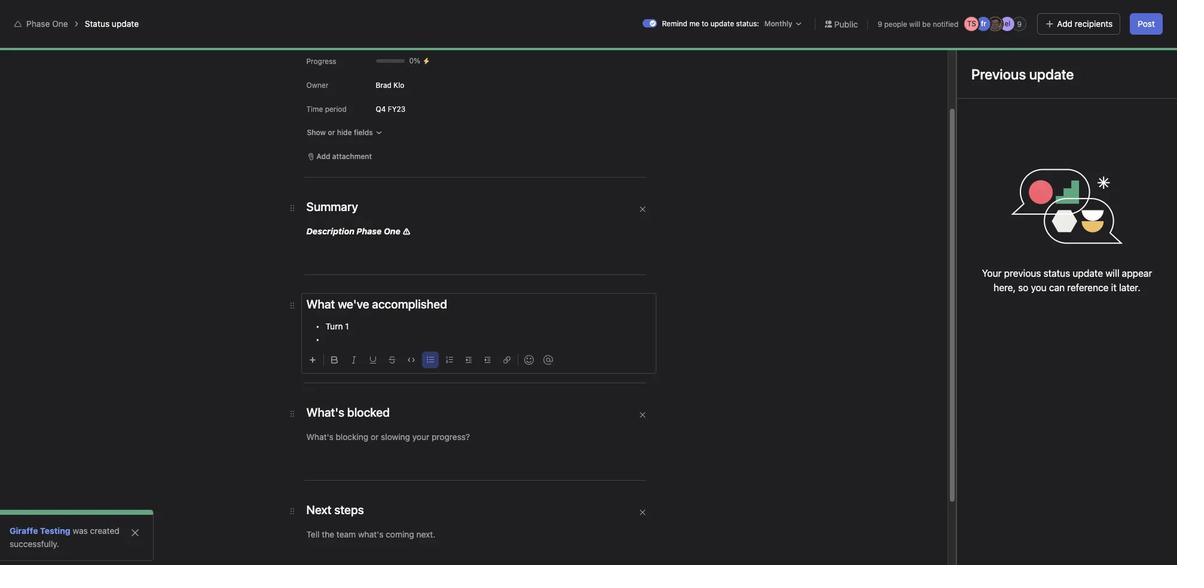 Task type: vqa. For each thing, say whether or not it's contained in the screenshot.
track related to On track
yes



Task type: locate. For each thing, give the bounding box(es) containing it.
fy23
[[388, 104, 406, 113]]

to
[[702, 19, 709, 28], [530, 284, 537, 294]]

one
[[52, 19, 68, 29], [384, 226, 401, 236]]

track right off
[[538, 178, 558, 188]]

0.00
[[404, 232, 429, 246]]

1 vertical spatial remove section image
[[639, 509, 646, 516]]

0 vertical spatial will
[[910, 19, 921, 28]]

marketing
[[31, 508, 70, 518]]

phase left ⚠️
[[357, 226, 382, 236]]

add inside popup button
[[317, 152, 330, 161]]

0 vertical spatial ja
[[992, 19, 1000, 28]]

emoji image
[[524, 355, 534, 365]]

testing
[[40, 526, 70, 536]]

q4
[[376, 104, 386, 113]]

hide
[[337, 128, 352, 137]]

1 horizontal spatial team
[[287, 37, 307, 47]]

0 horizontal spatial will
[[910, 19, 921, 28]]

9
[[878, 19, 883, 28], [1018, 19, 1022, 28]]

post button
[[1130, 13, 1163, 35]]

1 horizontal spatial to
[[702, 19, 709, 28]]

toolbar
[[304, 346, 656, 368]]

goal
[[335, 37, 353, 47]]

Section title text field
[[306, 199, 358, 215]]

1 vertical spatial goals
[[507, 284, 527, 294]]

0 vertical spatial team
[[287, 37, 307, 47]]

1 horizontal spatial goals
[[507, 284, 527, 294]]

1 vertical spatial one
[[384, 226, 401, 236]]

q4 fy23
[[376, 104, 406, 113]]

sub-
[[489, 284, 507, 294]]

public
[[835, 19, 858, 29]]

track
[[420, 178, 440, 188], [538, 178, 558, 188]]

0 horizontal spatial to
[[530, 284, 537, 294]]

marketing dashboard link
[[7, 504, 136, 523]]

1 vertical spatial will
[[1106, 268, 1120, 279]]

billing
[[1098, 10, 1118, 19]]

ja
[[992, 19, 1000, 28], [1094, 46, 1102, 55]]

1 horizontal spatial add
[[1057, 19, 1073, 29]]

1 horizontal spatial track
[[538, 178, 558, 188]]

0 horizontal spatial description
[[306, 226, 355, 236]]

turn
[[326, 321, 343, 331]]

goals right 'use'
[[507, 284, 527, 294]]

0 horizontal spatial one
[[52, 19, 68, 29]]

will
[[910, 19, 921, 28], [1106, 268, 1120, 279]]

team inside dropdown button
[[14, 530, 36, 541]]

0 horizontal spatial add
[[317, 152, 330, 161]]

close image
[[130, 528, 140, 538]]

1 vertical spatial team
[[14, 530, 36, 541]]

status
[[1044, 268, 1071, 279]]

what's in my trial?
[[1002, 10, 1064, 19]]

1 horizontal spatial one
[[384, 226, 401, 236]]

track inside button
[[420, 178, 440, 188]]

was
[[73, 526, 88, 536]]

bk
[[1058, 46, 1067, 55]]

one left ⚠️
[[384, 226, 401, 236]]

1 horizontal spatial 9
[[1018, 19, 1022, 28]]

free
[[960, 5, 975, 14]]

people
[[885, 19, 908, 28]]

what's
[[1002, 10, 1026, 19]]

team
[[287, 37, 307, 47], [14, 530, 36, 541]]

team sprint goal
[[287, 37, 353, 47]]

track right on
[[420, 178, 440, 188]]

reference
[[1068, 282, 1109, 293]]

description down code icon
[[389, 373, 440, 384]]

1 track from the left
[[420, 178, 440, 188]]

add recipients
[[1057, 19, 1113, 29]]

here,
[[994, 282, 1016, 293]]

0 horizontal spatial track
[[420, 178, 440, 188]]

strikethrough image
[[388, 356, 396, 364]]

one up the home link
[[52, 19, 68, 29]]

0 horizontal spatial 9
[[878, 19, 883, 28]]

underline image
[[369, 356, 376, 364]]

0 vertical spatial description
[[306, 226, 355, 236]]

0 vertical spatial remove section image
[[639, 206, 646, 213]]

description down summary text box in the left of the page
[[306, 226, 355, 236]]

0 vertical spatial goals
[[254, 37, 275, 47]]

fr
[[981, 19, 987, 28], [1084, 46, 1089, 55]]

0 vertical spatial phase
[[26, 19, 50, 29]]

goals
[[254, 37, 275, 47], [507, 284, 527, 294]]

previous update
[[972, 66, 1074, 83]]

switch
[[643, 19, 657, 28]]

description for description phase one ⚠️
[[306, 226, 355, 236]]

10
[[1106, 46, 1114, 55]]

remove section image
[[639, 206, 646, 213], [639, 509, 646, 516]]

2 remove section image from the top
[[639, 509, 646, 516]]

add
[[1082, 10, 1096, 19], [1057, 19, 1073, 29], [317, 152, 330, 161]]

insert an object image
[[309, 356, 316, 364]]

invite button
[[11, 539, 63, 560]]

be
[[923, 19, 931, 28]]

or
[[328, 128, 335, 137]]

will inside your previous status update will appear here, so you can reference it later.
[[1106, 268, 1120, 279]]

1 horizontal spatial description
[[389, 373, 440, 384]]

will left be
[[910, 19, 921, 28]]

ts left left
[[967, 19, 977, 28]]

1 horizontal spatial ts
[[1070, 46, 1079, 55]]

goal's
[[639, 284, 662, 294]]

0 horizontal spatial fr
[[981, 19, 987, 28]]

previous
[[1004, 268, 1041, 279]]

left
[[979, 14, 990, 23]]

use
[[471, 284, 486, 294]]

0 horizontal spatial goals
[[254, 37, 275, 47]]

track inside button
[[538, 178, 558, 188]]

1 vertical spatial description
[[389, 373, 440, 384]]

add recipients button
[[1038, 13, 1121, 35]]

0 vertical spatial fr
[[981, 19, 987, 28]]

time
[[306, 105, 323, 114]]

description phase one ⚠️
[[306, 226, 411, 236]]

0 vertical spatial one
[[52, 19, 68, 29]]

at mention image
[[543, 355, 553, 365]]

list box
[[448, 5, 735, 24]]

update up reference
[[1073, 268, 1103, 279]]

trial?
[[1048, 10, 1064, 19]]

ts right the 'bk'
[[1070, 46, 1079, 55]]

1 horizontal spatial will
[[1106, 268, 1120, 279]]

team for team sprint goal
[[287, 37, 307, 47]]

to left the automatically
[[530, 284, 537, 294]]

1 vertical spatial to
[[530, 284, 537, 294]]

phase
[[26, 19, 50, 29], [357, 226, 382, 236]]

phase one
[[26, 19, 68, 29]]

1 vertical spatial phase
[[357, 226, 382, 236]]

to right "me"
[[702, 19, 709, 28]]

1 9 from the left
[[878, 19, 883, 28]]

status:
[[736, 19, 759, 28]]

link image
[[503, 356, 510, 364]]

giraffe testing link
[[10, 526, 70, 536]]

1 horizontal spatial phase
[[357, 226, 382, 236]]

bold image
[[331, 356, 338, 364]]

fr down trial
[[981, 19, 987, 28]]

me
[[690, 19, 700, 28]]

trial
[[977, 5, 990, 14]]

2 horizontal spatial add
[[1082, 10, 1096, 19]]

1 vertical spatial ts
[[1070, 46, 1079, 55]]

1 horizontal spatial fr
[[1084, 46, 1089, 55]]

workspace
[[210, 37, 252, 47]]

my
[[196, 37, 208, 47]]

0 vertical spatial to
[[702, 19, 709, 28]]

9 down what's at top right
[[1018, 19, 1022, 28]]

team sprint goal link
[[287, 36, 353, 49]]

fields
[[354, 128, 373, 137]]

will up it
[[1106, 268, 1120, 279]]

2 track from the left
[[538, 178, 558, 188]]

9 left people
[[878, 19, 883, 28]]

goals right workspace
[[254, 37, 275, 47]]

owner
[[306, 81, 329, 90]]

team button
[[0, 529, 36, 543]]

ja left 10 at the right of the page
[[1094, 46, 1102, 55]]

9 for 9
[[1018, 19, 1022, 28]]

info
[[1120, 10, 1133, 19]]

1 remove section image from the top
[[639, 206, 646, 213]]

0 horizontal spatial ts
[[967, 19, 977, 28]]

0 horizontal spatial team
[[14, 530, 36, 541]]

ja left 'el'
[[992, 19, 1000, 28]]

update
[[112, 19, 139, 29], [711, 19, 734, 28], [1073, 268, 1103, 279], [593, 284, 620, 294]]

italics image
[[350, 356, 357, 364]]

use sub-goals to automatically update this goal's progress.
[[471, 284, 701, 294]]

2 9 from the left
[[1018, 19, 1022, 28]]

fr right the 'bk'
[[1084, 46, 1089, 55]]

1 horizontal spatial ja
[[1094, 46, 1102, 55]]

phase right hide sidebar image
[[26, 19, 50, 29]]



Task type: describe. For each thing, give the bounding box(es) containing it.
add for add billing info
[[1082, 10, 1096, 19]]

numbered list image
[[446, 356, 453, 364]]

1 vertical spatial ja
[[1094, 46, 1102, 55]]

marketing dashboard
[[31, 508, 113, 518]]

home link
[[7, 36, 136, 56]]

show or hide fields
[[307, 128, 373, 137]]

on track
[[407, 178, 440, 188]]

add billing info
[[1082, 10, 1133, 19]]

your
[[982, 268, 1002, 279]]

giraffe
[[10, 526, 38, 536]]

team for team
[[14, 530, 36, 541]]

can
[[1050, 282, 1065, 293]]

your previous status update will appear here, so you can reference it later.
[[982, 268, 1153, 293]]

attachment
[[332, 152, 372, 161]]

remove section image for summary text box in the left of the page
[[639, 206, 646, 213]]

⚠️
[[403, 226, 411, 236]]

you
[[1031, 282, 1047, 293]]

el
[[1005, 19, 1011, 28]]

Goal name text field
[[380, 91, 932, 135]]

update right status
[[112, 19, 139, 29]]

goals for sub-
[[507, 284, 527, 294]]

sprint
[[310, 37, 333, 47]]

0 vertical spatial ts
[[967, 19, 977, 28]]

off track
[[524, 178, 558, 188]]

invite
[[34, 544, 55, 554]]

phase one
[[196, 50, 254, 64]]

my workspace goals
[[196, 37, 275, 47]]

increase list indent image
[[484, 356, 491, 364]]

it
[[1112, 282, 1117, 293]]

remind
[[662, 19, 688, 28]]

on
[[407, 178, 418, 188]]

0 horizontal spatial phase
[[26, 19, 50, 29]]

bulleted list image
[[427, 356, 434, 364]]

monthly
[[765, 19, 793, 28]]

my
[[1036, 10, 1046, 19]]

9 for 9 people will be notified
[[878, 19, 883, 28]]

free trial 17 days left
[[951, 5, 990, 23]]

automatically
[[540, 284, 591, 294]]

0 horizontal spatial ja
[[992, 19, 1000, 28]]

show or hide fields button
[[302, 124, 388, 141]]

off
[[524, 178, 536, 188]]

recipients
[[1075, 19, 1113, 29]]

hide sidebar image
[[16, 10, 25, 19]]

17
[[951, 14, 959, 23]]

so
[[1019, 282, 1029, 293]]

show
[[307, 128, 326, 137]]

description for description
[[389, 373, 440, 384]]

created
[[90, 526, 119, 536]]

remind me to update status:
[[662, 19, 759, 28]]

goals for workspace
[[254, 37, 275, 47]]

status update
[[85, 19, 139, 29]]

in
[[1028, 10, 1034, 19]]

on track button
[[389, 173, 447, 194]]

decrease list indent image
[[465, 356, 472, 364]]

track for off track
[[538, 178, 558, 188]]

later.
[[1120, 282, 1141, 293]]

this
[[622, 284, 636, 294]]

at
[[470, 178, 478, 188]]

remove section image
[[639, 411, 646, 419]]

1
[[345, 321, 349, 331]]

add for add recipients
[[1057, 19, 1073, 29]]

share
[[1138, 46, 1158, 55]]

add attachment button
[[302, 148, 377, 165]]

Section title text field
[[306, 404, 390, 421]]

post
[[1138, 19, 1155, 29]]

share button
[[1123, 42, 1163, 59]]

my workspace goals link
[[196, 36, 275, 49]]

period
[[325, 105, 347, 114]]

phase one link
[[26, 19, 68, 29]]

track for on track
[[420, 178, 440, 188]]

update inside your previous status update will appear here, so you can reference it later.
[[1073, 268, 1103, 279]]

Section title text field
[[306, 296, 447, 313]]

brad klo
[[376, 80, 404, 89]]

successfully.
[[10, 539, 59, 549]]

at risk
[[470, 178, 494, 188]]

klo
[[394, 80, 404, 89]]

notified
[[933, 19, 959, 28]]

home
[[31, 41, 54, 51]]

what's in my trial? button
[[997, 6, 1070, 23]]

at risk button
[[452, 173, 502, 194]]

remove section image for section title text field
[[639, 509, 646, 516]]

giraffe testing
[[10, 526, 70, 536]]

progress.
[[664, 284, 701, 294]]

1 vertical spatial fr
[[1084, 46, 1089, 55]]

add billing info button
[[1077, 6, 1138, 23]]

risk
[[480, 178, 494, 188]]

progress
[[306, 57, 336, 66]]

turn 1
[[326, 321, 349, 331]]

add for add attachment
[[317, 152, 330, 161]]

0%
[[409, 56, 421, 65]]

add attachment
[[317, 152, 372, 161]]

update left status:
[[711, 19, 734, 28]]

appear
[[1122, 268, 1153, 279]]

was created successfully.
[[10, 526, 119, 549]]

dashboard
[[72, 508, 113, 518]]

Section title text field
[[306, 502, 364, 518]]

off track button
[[507, 173, 566, 194]]

code image
[[408, 356, 415, 364]]

update left this
[[593, 284, 620, 294]]



